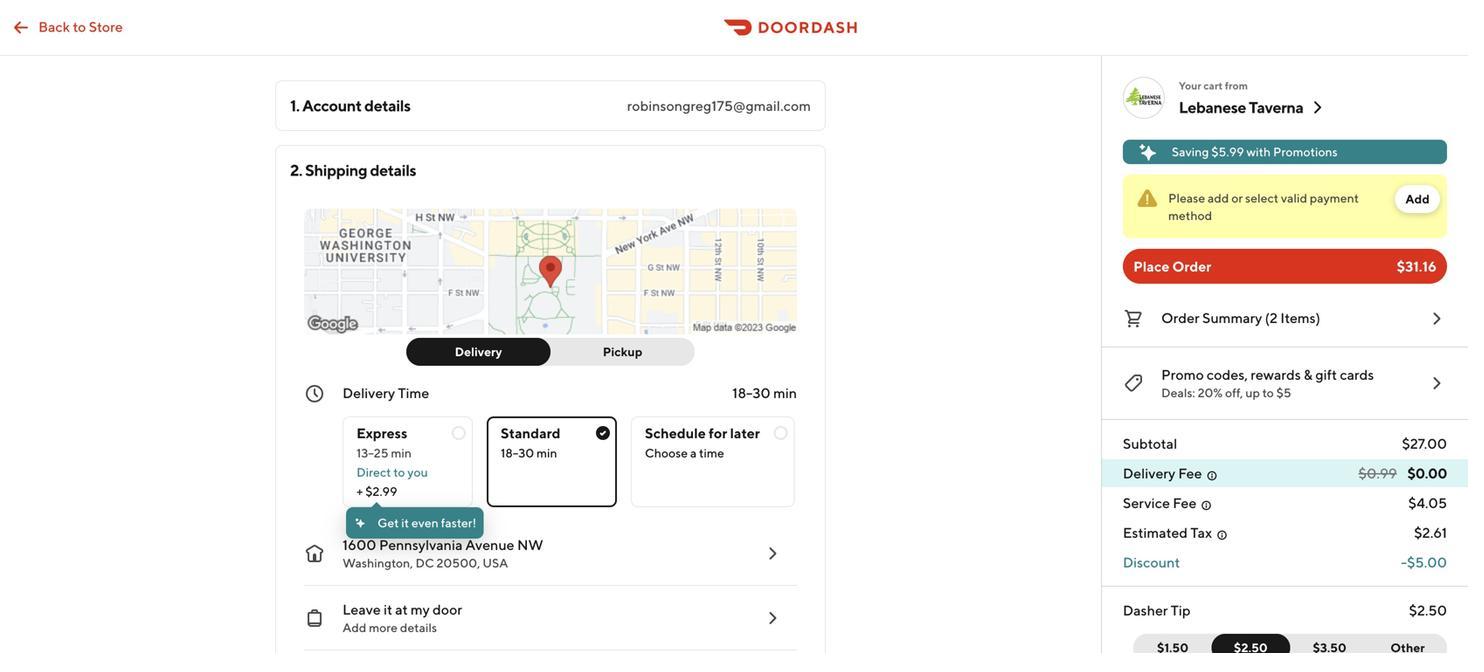 Task type: describe. For each thing, give the bounding box(es) containing it.
13–25
[[357, 446, 389, 461]]

$2.50
[[1409, 603, 1447, 619]]

-
[[1401, 555, 1407, 571]]

fee for service
[[1173, 495, 1197, 512]]

rewards
[[1251, 367, 1301, 383]]

0 vertical spatial order
[[1173, 258, 1212, 275]]

0 vertical spatial 18–30 min
[[733, 385, 797, 402]]

summary
[[1203, 310, 1262, 326]]

2 horizontal spatial min
[[773, 385, 797, 402]]

it for at
[[384, 602, 392, 618]]

direct
[[357, 465, 391, 480]]

your cart from
[[1179, 80, 1248, 92]]

status containing please add or select valid payment method
[[1123, 175, 1447, 239]]

leave it at my door add more details
[[343, 602, 462, 635]]

$5
[[1277, 386, 1291, 400]]

20%
[[1198, 386, 1223, 400]]

details inside leave it at my door add more details
[[400, 621, 437, 635]]

tax
[[1191, 525, 1212, 541]]

$27.00
[[1402, 436, 1447, 452]]

details for 1. account details
[[364, 96, 411, 115]]

get it even faster!
[[378, 516, 477, 531]]

20500,
[[437, 556, 480, 571]]

1. account details
[[290, 96, 411, 115]]

promo
[[1162, 367, 1204, 383]]

promo codes, rewards & gift cards deals: 20% off, up to $5
[[1162, 367, 1374, 400]]

up
[[1246, 386, 1260, 400]]

cards
[[1340, 367, 1374, 383]]

more
[[369, 621, 398, 635]]

get
[[378, 516, 399, 531]]

order summary (2 items)
[[1162, 310, 1321, 326]]

add button
[[1395, 185, 1440, 213]]

Delivery radio
[[406, 338, 551, 366]]

service
[[1123, 495, 1170, 512]]

standard
[[501, 425, 561, 442]]

saving
[[1172, 145, 1209, 159]]

payment
[[1310, 191, 1359, 205]]

saving $5.99 with promotions
[[1172, 145, 1338, 159]]

dc
[[416, 556, 434, 571]]

with
[[1247, 145, 1271, 159]]

2 vertical spatial delivery
[[1123, 465, 1176, 482]]

estimated
[[1123, 525, 1188, 541]]

door
[[433, 602, 462, 618]]

(2
[[1265, 310, 1278, 326]]

to inside the promo codes, rewards & gift cards deals: 20% off, up to $5
[[1263, 386, 1274, 400]]

0 vertical spatial 18–30
[[733, 385, 771, 402]]

taverna
[[1249, 98, 1304, 117]]

avenue
[[465, 537, 514, 554]]

please add or select valid payment method
[[1169, 191, 1359, 223]]

1 vertical spatial delivery
[[343, 385, 395, 402]]

your
[[1179, 80, 1202, 92]]

add
[[1208, 191, 1229, 205]]

back
[[38, 18, 70, 35]]

order summary (2 items) button
[[1123, 305, 1447, 333]]

dasher
[[1123, 603, 1168, 619]]

gift
[[1316, 367, 1337, 383]]

later
[[730, 425, 760, 442]]

pennsylvania
[[379, 537, 463, 554]]

select
[[1245, 191, 1279, 205]]

saving $5.99 with promotions button
[[1123, 140, 1447, 164]]

$31.16
[[1397, 258, 1437, 275]]

pickup
[[603, 345, 643, 359]]

back to store
[[38, 18, 123, 35]]

lebanese taverna
[[1179, 98, 1304, 117]]

express
[[357, 425, 407, 442]]

1 horizontal spatial min
[[537, 446, 557, 461]]

choose a time
[[645, 446, 724, 461]]

+
[[357, 485, 363, 499]]

at
[[395, 602, 408, 618]]

a
[[690, 446, 697, 461]]

&
[[1304, 367, 1313, 383]]

lebanese
[[1179, 98, 1246, 117]]

deals:
[[1162, 386, 1195, 400]]

my
[[411, 602, 430, 618]]

order inside button
[[1162, 310, 1200, 326]]

$5.99
[[1212, 145, 1244, 159]]

18–30 min inside option group
[[501, 446, 557, 461]]

$0.00
[[1408, 465, 1447, 482]]

2. shipping details
[[290, 161, 416, 180]]

$4.05
[[1409, 495, 1447, 512]]

option group containing express
[[343, 403, 797, 508]]

delivery time
[[343, 385, 429, 402]]

even
[[412, 516, 439, 531]]

place
[[1134, 258, 1170, 275]]

details for 2. shipping details
[[370, 161, 416, 180]]



Task type: locate. For each thing, give the bounding box(es) containing it.
delivery
[[455, 345, 502, 359], [343, 385, 395, 402], [1123, 465, 1176, 482]]

fee for delivery
[[1178, 465, 1202, 482]]

leave
[[343, 602, 381, 618]]

fee
[[1178, 465, 1202, 482], [1173, 495, 1197, 512]]

details right 1. account
[[364, 96, 411, 115]]

0 horizontal spatial min
[[391, 446, 412, 461]]

18–30 min
[[733, 385, 797, 402], [501, 446, 557, 461]]

order
[[1173, 258, 1212, 275], [1162, 310, 1200, 326]]

discount
[[1123, 555, 1180, 571]]

from
[[1225, 80, 1248, 92]]

schedule for later
[[645, 425, 760, 442]]

time
[[398, 385, 429, 402]]

0 horizontal spatial to
[[73, 18, 86, 35]]

dasher tip
[[1123, 603, 1191, 619]]

1 vertical spatial order
[[1162, 310, 1200, 326]]

order right place
[[1173, 258, 1212, 275]]

usa
[[483, 556, 508, 571]]

min
[[773, 385, 797, 402], [391, 446, 412, 461], [537, 446, 557, 461]]

delivery or pickup selector option group
[[406, 338, 695, 366]]

method
[[1169, 208, 1212, 223]]

0 vertical spatial fee
[[1178, 465, 1202, 482]]

please
[[1169, 191, 1205, 205]]

off,
[[1225, 386, 1243, 400]]

0 horizontal spatial add
[[343, 621, 366, 635]]

2 horizontal spatial delivery
[[1123, 465, 1176, 482]]

0 vertical spatial details
[[364, 96, 411, 115]]

0 horizontal spatial it
[[384, 602, 392, 618]]

to right up
[[1263, 386, 1274, 400]]

1600 pennsylvania avenue nw washington,  dc 20500,  usa
[[343, 537, 543, 571]]

1 vertical spatial add
[[343, 621, 366, 635]]

1 vertical spatial 18–30 min
[[501, 446, 557, 461]]

1 horizontal spatial 18–30
[[733, 385, 771, 402]]

details down my
[[400, 621, 437, 635]]

0 horizontal spatial 18–30
[[501, 446, 534, 461]]

store
[[89, 18, 123, 35]]

Pickup radio
[[540, 338, 695, 366]]

18–30 min down standard
[[501, 446, 557, 461]]

it for even
[[401, 516, 409, 531]]

lebanese taverna button
[[1179, 97, 1328, 118]]

1. account
[[290, 96, 362, 115]]

2. shipping
[[290, 161, 367, 180]]

18–30 min up later
[[733, 385, 797, 402]]

min inside "13–25 min direct to you + $2.99"
[[391, 446, 412, 461]]

None button
[[1134, 635, 1223, 654], [1212, 635, 1290, 654], [1280, 635, 1369, 654], [1368, 635, 1447, 654], [1134, 635, 1223, 654], [1212, 635, 1290, 654], [1280, 635, 1369, 654], [1368, 635, 1447, 654]]

cart
[[1204, 80, 1223, 92]]

None radio
[[631, 417, 795, 508]]

codes,
[[1207, 367, 1248, 383]]

1 horizontal spatial it
[[401, 516, 409, 531]]

delivery inside option
[[455, 345, 502, 359]]

it right get
[[401, 516, 409, 531]]

for
[[709, 425, 727, 442]]

2 vertical spatial details
[[400, 621, 437, 635]]

status
[[1123, 175, 1447, 239]]

faster!
[[441, 516, 477, 531]]

tip amount option group
[[1134, 635, 1447, 654]]

valid
[[1281, 191, 1308, 205]]

choose
[[645, 446, 688, 461]]

0 vertical spatial it
[[401, 516, 409, 531]]

subtotal
[[1123, 436, 1177, 452]]

0 vertical spatial delivery
[[455, 345, 502, 359]]

-$5.00
[[1401, 555, 1447, 571]]

$5.00
[[1407, 555, 1447, 571]]

1 vertical spatial 18–30
[[501, 446, 534, 461]]

$2.99
[[365, 485, 397, 499]]

schedule
[[645, 425, 706, 442]]

$0.99
[[1359, 465, 1397, 482]]

nw
[[517, 537, 543, 554]]

1 horizontal spatial add
[[1406, 192, 1430, 206]]

it inside tooltip
[[401, 516, 409, 531]]

2 vertical spatial to
[[394, 465, 405, 480]]

add up $31.16
[[1406, 192, 1430, 206]]

add inside leave it at my door add more details
[[343, 621, 366, 635]]

to right back
[[73, 18, 86, 35]]

it inside leave it at my door add more details
[[384, 602, 392, 618]]

1 horizontal spatial to
[[394, 465, 405, 480]]

1 vertical spatial to
[[1263, 386, 1274, 400]]

details right the 2. shipping
[[370, 161, 416, 180]]

items)
[[1281, 310, 1321, 326]]

none radio containing schedule for later
[[631, 417, 795, 508]]

1 horizontal spatial delivery
[[455, 345, 502, 359]]

1 vertical spatial it
[[384, 602, 392, 618]]

add inside button
[[1406, 192, 1430, 206]]

0 horizontal spatial 18–30 min
[[501, 446, 557, 461]]

13–25 min direct to you + $2.99
[[357, 446, 428, 499]]

2 horizontal spatial to
[[1263, 386, 1274, 400]]

18–30 up later
[[733, 385, 771, 402]]

1600
[[343, 537, 376, 554]]

details
[[364, 96, 411, 115], [370, 161, 416, 180], [400, 621, 437, 635]]

18–30 down standard
[[501, 446, 534, 461]]

$2.61
[[1414, 525, 1447, 541]]

0 horizontal spatial delivery
[[343, 385, 395, 402]]

add down leave
[[343, 621, 366, 635]]

0 vertical spatial to
[[73, 18, 86, 35]]

tip
[[1171, 603, 1191, 619]]

None radio
[[343, 417, 473, 508], [487, 417, 617, 508], [343, 417, 473, 508], [487, 417, 617, 508]]

time
[[699, 446, 724, 461]]

place order
[[1134, 258, 1212, 275]]

0 vertical spatial add
[[1406, 192, 1430, 206]]

none radio inside option group
[[631, 417, 795, 508]]

get it even faster! tooltip
[[346, 503, 484, 539]]

washington,
[[343, 556, 413, 571]]

you
[[407, 465, 428, 480]]

promotions
[[1273, 145, 1338, 159]]

order left summary
[[1162, 310, 1200, 326]]

to inside button
[[73, 18, 86, 35]]

robinsongreg175@gmail.com
[[627, 97, 811, 114]]

1 horizontal spatial 18–30 min
[[733, 385, 797, 402]]

back to store button
[[0, 10, 133, 45]]

1 vertical spatial details
[[370, 161, 416, 180]]

it left at
[[384, 602, 392, 618]]

option group
[[343, 403, 797, 508]]

to inside "13–25 min direct to you + $2.99"
[[394, 465, 405, 480]]

to left you
[[394, 465, 405, 480]]

1 vertical spatial fee
[[1173, 495, 1197, 512]]

or
[[1232, 191, 1243, 205]]



Task type: vqa. For each thing, say whether or not it's contained in the screenshot.
Yang Ban Sul Lung Tang 4.8
no



